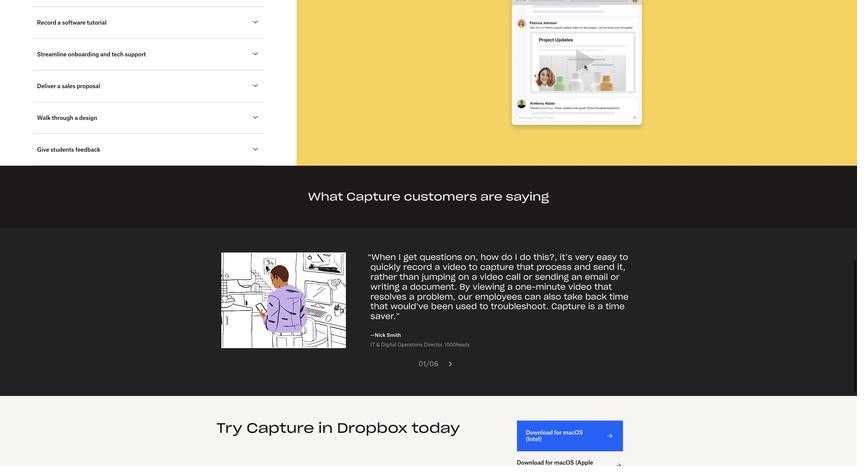 Task type: describe. For each thing, give the bounding box(es) containing it.
walk through a design
[[37, 115, 97, 122]]

call
[[506, 272, 521, 283]]

walk
[[37, 115, 51, 122]]

1000heads
[[445, 342, 470, 348]]

0 vertical spatial and
[[100, 51, 110, 58]]

by
[[460, 282, 470, 293]]

operations
[[398, 342, 423, 348]]

can
[[525, 292, 541, 303]]

record
[[404, 262, 432, 273]]

give students feedback
[[37, 147, 100, 153]]

capture for try capture in dropbox today
[[247, 420, 314, 437]]

it & digital operations director, 1000heads
[[371, 342, 470, 348]]

0 horizontal spatial that
[[371, 302, 388, 312]]

what capture customers are saying
[[308, 190, 549, 204]]

customers
[[404, 190, 477, 204]]

capture inside "when i get questions on, how do i do this?, it's very easy to quickly record a video to capture that process and send it, rather than jumping on a video call or sending an email or writing a document. by viewing a one-minute video that resolves a problem, our employees can also take back time that would've been used to troubleshoot. capture is a time saver."
[[552, 302, 586, 312]]

very
[[575, 252, 594, 263]]

capture
[[480, 262, 514, 273]]

onboarding
[[68, 51, 99, 58]]

than
[[400, 272, 419, 283]]

take
[[564, 292, 583, 303]]

our
[[458, 292, 473, 303]]

time right back
[[610, 292, 629, 303]]

send
[[594, 262, 615, 273]]

01/06
[[419, 360, 439, 369]]

would've
[[391, 302, 429, 312]]

0 horizontal spatial video
[[443, 262, 466, 273]]

it's
[[560, 252, 573, 263]]

an
[[572, 272, 583, 283]]

a right the writing
[[402, 282, 408, 293]]

design
[[79, 115, 97, 122]]

how
[[481, 252, 499, 263]]

on,
[[465, 252, 478, 263]]

digital
[[381, 342, 396, 348]]

1 horizontal spatial video
[[480, 272, 504, 283]]

and inside "when i get questions on, how do i do this?, it's very easy to quickly record a video to capture that process and send it, rather than jumping on a video call or sending an email or writing a document. by viewing a one-minute video that resolves a problem, our employees can also take back time that would've been used to troubleshoot. capture is a time saver."
[[575, 262, 591, 273]]

rather
[[371, 272, 397, 283]]

a left sales
[[57, 83, 61, 90]]

download for macos (intel)
[[526, 430, 583, 443]]

saying
[[506, 190, 549, 204]]

a left one-
[[508, 282, 513, 293]]

streamline
[[37, 51, 67, 58]]

through
[[52, 115, 73, 122]]

questions
[[420, 252, 462, 263]]

today
[[412, 420, 460, 437]]

"when
[[368, 252, 396, 263]]

(intel)
[[526, 437, 542, 443]]

1 do from the left
[[502, 252, 513, 263]]

macos
[[563, 430, 583, 437]]

it,
[[618, 262, 626, 273]]

what
[[308, 190, 343, 204]]

2 do from the left
[[520, 252, 531, 263]]

deliver
[[37, 83, 56, 90]]

saver."
[[371, 312, 400, 322]]

time right the is
[[606, 302, 625, 312]]

smith
[[387, 333, 401, 339]]

jumping
[[422, 272, 456, 283]]

1 horizontal spatial to
[[480, 302, 489, 312]]

feedback
[[75, 147, 100, 153]]

try
[[216, 420, 243, 437]]

director,
[[424, 342, 443, 348]]

a man in home office looks at his phone image
[[221, 253, 346, 349]]

on
[[458, 272, 469, 283]]

record a software tutorial
[[37, 19, 107, 26]]

email
[[585, 272, 608, 283]]

—nick
[[371, 333, 386, 339]]



Task type: locate. For each thing, give the bounding box(es) containing it.
and
[[100, 51, 110, 58], [575, 262, 591, 273]]

sending
[[535, 272, 569, 283]]

a right record
[[58, 19, 61, 26]]

0 vertical spatial capture
[[347, 190, 401, 204]]

sales
[[62, 83, 76, 90]]

quickly
[[371, 262, 401, 273]]

been
[[431, 302, 453, 312]]

i left the get
[[399, 252, 401, 263]]

that
[[517, 262, 534, 273], [595, 282, 612, 293], [371, 302, 388, 312]]

1 vertical spatial and
[[575, 262, 591, 273]]

are
[[481, 190, 503, 204]]

do right how
[[502, 252, 513, 263]]

this?,
[[534, 252, 557, 263]]

tech
[[112, 51, 124, 58]]

in
[[318, 420, 333, 437]]

do
[[502, 252, 513, 263], [520, 252, 531, 263]]

try capture in dropbox today
[[216, 420, 460, 437]]

is
[[589, 302, 595, 312]]

software
[[62, 19, 86, 26]]

to
[[620, 252, 629, 263], [469, 262, 478, 273], [480, 302, 489, 312]]

0 vertical spatial that
[[517, 262, 534, 273]]

1 horizontal spatial and
[[575, 262, 591, 273]]

back
[[586, 292, 607, 303]]

1 vertical spatial capture
[[552, 302, 586, 312]]

i up the call
[[515, 252, 518, 263]]

to left how
[[469, 262, 478, 273]]

a message from patricia johnson to anthony abate appears in a messaging app with an embedded project update video created in dropbox capture image
[[313, 0, 841, 150]]

0 horizontal spatial do
[[502, 252, 513, 263]]

give
[[37, 147, 49, 153]]

a left design
[[75, 115, 78, 122]]

to right 'used'
[[480, 302, 489, 312]]

minute
[[536, 282, 566, 293]]

2 vertical spatial capture
[[247, 420, 314, 437]]

problem,
[[417, 292, 456, 303]]

1 i from the left
[[399, 252, 401, 263]]

that down send on the bottom of page
[[595, 282, 612, 293]]

that down the writing
[[371, 302, 388, 312]]

download
[[526, 430, 553, 437]]

2 horizontal spatial video
[[569, 282, 592, 293]]

2 or from the left
[[611, 272, 620, 283]]

one-
[[516, 282, 536, 293]]

download for macos (intel) link
[[517, 421, 623, 452]]

1 horizontal spatial or
[[611, 272, 620, 283]]

get
[[404, 252, 417, 263]]

to right easy at the bottom of the page
[[620, 252, 629, 263]]

2 vertical spatial that
[[371, 302, 388, 312]]

—nick smith
[[371, 333, 401, 339]]

1 horizontal spatial capture
[[347, 190, 401, 204]]

or
[[524, 272, 533, 283], [611, 272, 620, 283]]

or right the call
[[524, 272, 533, 283]]

2 i from the left
[[515, 252, 518, 263]]

easy
[[597, 252, 617, 263]]

1 horizontal spatial i
[[515, 252, 518, 263]]

0 horizontal spatial and
[[100, 51, 110, 58]]

0 horizontal spatial or
[[524, 272, 533, 283]]

do left this?,
[[520, 252, 531, 263]]

a right the on
[[472, 272, 477, 283]]

1 vertical spatial that
[[595, 282, 612, 293]]

or right email
[[611, 272, 620, 283]]

&
[[377, 342, 380, 348]]

video
[[443, 262, 466, 273], [480, 272, 504, 283], [569, 282, 592, 293]]

a right the is
[[598, 302, 603, 312]]

2 horizontal spatial that
[[595, 282, 612, 293]]

0 horizontal spatial capture
[[247, 420, 314, 437]]

document.
[[410, 282, 457, 293]]

0 horizontal spatial i
[[399, 252, 401, 263]]

deliver a sales proposal
[[37, 83, 100, 90]]

viewing
[[473, 282, 505, 293]]

video down how
[[480, 272, 504, 283]]

1 horizontal spatial that
[[517, 262, 534, 273]]

streamline onboarding and tech support
[[37, 51, 146, 58]]

"when i get questions on, how do i do this?, it's very easy to quickly record a video to capture that process and send it, rather than jumping on a video call or sending an email or writing a document. by viewing a one-minute video that resolves a problem, our employees can also take back time that would've been used to troubleshoot. capture is a time saver."
[[368, 252, 629, 322]]

video up the is
[[569, 282, 592, 293]]

proposal
[[77, 83, 100, 90]]

2 horizontal spatial capture
[[552, 302, 586, 312]]

resolves
[[371, 292, 407, 303]]

i
[[399, 252, 401, 263], [515, 252, 518, 263]]

that up one-
[[517, 262, 534, 273]]

support
[[125, 51, 146, 58]]

0 horizontal spatial to
[[469, 262, 478, 273]]

a right record at the bottom of the page
[[435, 262, 440, 273]]

a
[[58, 19, 61, 26], [57, 83, 61, 90], [75, 115, 78, 122], [435, 262, 440, 273], [472, 272, 477, 283], [402, 282, 408, 293], [508, 282, 513, 293], [409, 292, 415, 303], [598, 302, 603, 312]]

video up "by"
[[443, 262, 466, 273]]

1 or from the left
[[524, 272, 533, 283]]

dropbox
[[337, 420, 408, 437]]

also
[[544, 292, 562, 303]]

and left the tech
[[100, 51, 110, 58]]

and right the it's
[[575, 262, 591, 273]]

used
[[456, 302, 477, 312]]

it
[[371, 342, 375, 348]]

tutorial
[[87, 19, 107, 26]]

students
[[51, 147, 74, 153]]

troubleshoot.
[[491, 302, 549, 312]]

a down than
[[409, 292, 415, 303]]

capture for what capture customers are saying
[[347, 190, 401, 204]]

2 horizontal spatial to
[[620, 252, 629, 263]]

for
[[555, 430, 562, 437]]

capture
[[347, 190, 401, 204], [552, 302, 586, 312], [247, 420, 314, 437]]

process
[[537, 262, 572, 273]]

1 horizontal spatial do
[[520, 252, 531, 263]]

time
[[610, 292, 629, 303], [606, 302, 625, 312]]

writing
[[371, 282, 400, 293]]

employees
[[475, 292, 522, 303]]

record
[[37, 19, 56, 26]]



Task type: vqa. For each thing, say whether or not it's contained in the screenshot.
the Learn
no



